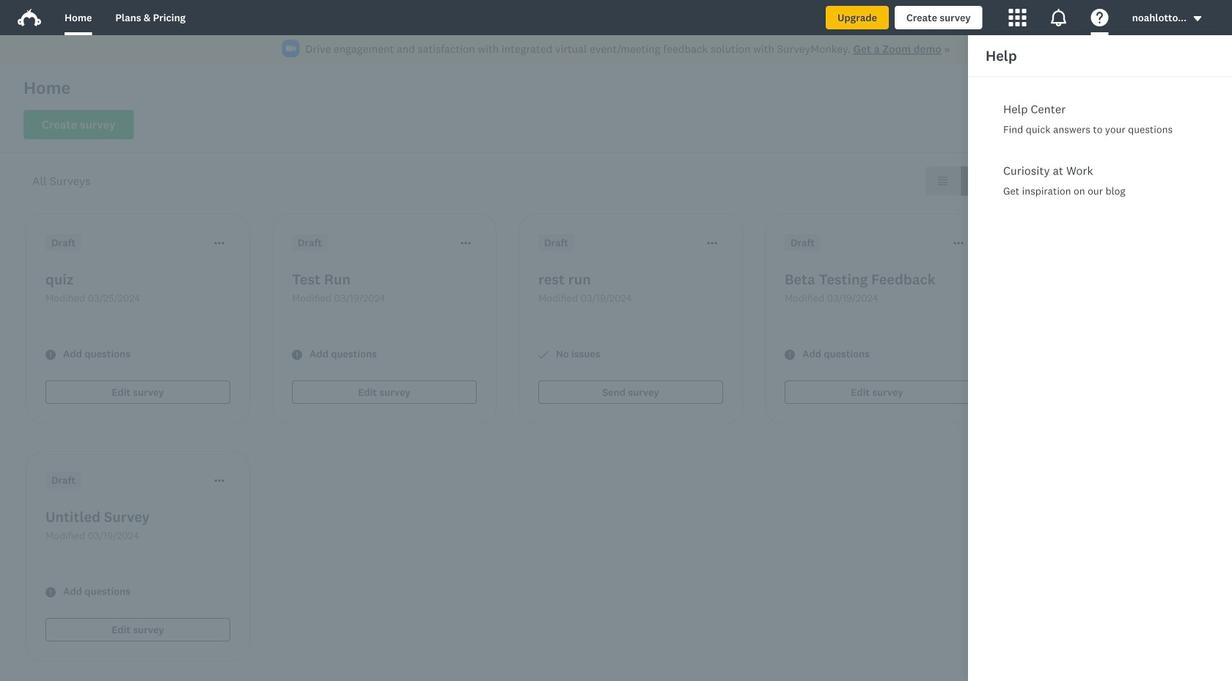 Task type: vqa. For each thing, say whether or not it's contained in the screenshot.
surveymonkey image
no



Task type: describe. For each thing, give the bounding box(es) containing it.
2 brand logo image from the top
[[18, 9, 41, 26]]

max diff icon image
[[1098, 189, 1133, 224]]

help icon image
[[1092, 9, 1109, 26]]

1 brand logo image from the top
[[18, 6, 41, 29]]



Task type: locate. For each thing, give the bounding box(es) containing it.
no issues image
[[539, 350, 549, 360]]

dialog
[[969, 35, 1233, 682]]

brand logo image
[[18, 6, 41, 29], [18, 9, 41, 26]]

group
[[926, 167, 995, 196]]

warning image
[[45, 350, 56, 360], [292, 350, 302, 360], [785, 350, 795, 360], [45, 588, 56, 598]]

Search text field
[[1025, 111, 1172, 140]]

notification center icon image
[[1051, 9, 1068, 26]]

search image
[[1013, 120, 1025, 131]]

dropdown arrow icon image
[[1193, 14, 1203, 24], [1194, 16, 1202, 21]]

search image
[[1013, 120, 1025, 131]]

products icon image
[[1009, 9, 1027, 26], [1009, 9, 1027, 26]]



